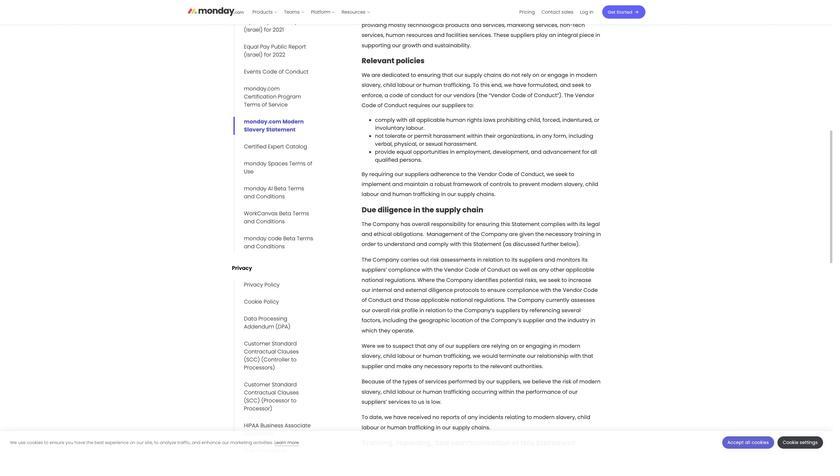 Task type: locate. For each thing, give the bounding box(es) containing it.
engage inside the we are dedicated to ensuring that our supply chains do not rely on or engage in modern slavery, child labour or human trafficking. to this end, we have formulated, and seek to enforce, a code of conduct for our vendors (the "vendor code of conduct"). the vendor code of conduct requires our suppliers to:
[[548, 71, 569, 79]]

1 vertical spatial chains.
[[472, 424, 491, 431]]

suppliers
[[519, 1, 543, 9], [511, 31, 535, 39], [442, 102, 466, 109], [405, 170, 429, 178], [520, 256, 544, 264], [497, 307, 521, 314], [456, 342, 480, 350]]

in inside to date, we have received no reports of any incidents relating to modern slavery, child labour or human trafficking in our supply chains.
[[436, 424, 441, 431]]

external
[[406, 286, 427, 294]]

comply up involuntary
[[375, 116, 395, 124]]

risk inside 'because of the types of services performed by our suppliers, we believe the risk of modern slavery, child labour or human trafficking occurring within the performance of our suppliers' services to us is low.'
[[563, 378, 572, 386]]

0 vertical spatial pay
[[260, 18, 270, 26]]

with
[[506, 1, 517, 9], [397, 116, 408, 124], [568, 220, 579, 228], [450, 241, 462, 248], [422, 266, 433, 274], [541, 286, 552, 294], [571, 352, 582, 360]]

with inside in the course of our day to day operations we engage with suppliers of varying sizes and sectors throughout the world, the majority of which are in the us, europe and israel, providing mostly technological products and services, marketing services, non-tech services, human resources and facilities services. these suppliers play an integral piece in supporting our growth and sustainability.
[[506, 1, 517, 9]]

pay inside equal pay public report (israel) for 2021
[[260, 18, 270, 26]]

policy up processing
[[264, 298, 279, 306]]

2 horizontal spatial risk
[[563, 378, 572, 386]]

terminate
[[500, 352, 526, 360]]

1 vertical spatial standard
[[272, 381, 297, 388]]

labour down "types"
[[398, 388, 415, 396]]

beta for code
[[284, 235, 296, 242]]

equal down products
[[244, 18, 259, 26]]

robust
[[435, 180, 452, 188]]

0 horizontal spatial national
[[362, 276, 384, 284]]

sizes
[[572, 1, 585, 9]]

any down geographic
[[428, 342, 438, 350]]

monday left ai
[[244, 185, 267, 192]]

to inside the company has overall responsibility for ensuring this statement complies with its legal and ethical obligations.  management of the company are given the necessary training in order to understand and comply with this statement (as discussed further below).
[[378, 241, 383, 248]]

1 horizontal spatial supplier
[[523, 317, 545, 324]]

facilities
[[447, 31, 468, 39]]

reporting
[[282, 0, 307, 1]]

0 vertical spatial necessary
[[546, 230, 573, 238]]

we inside 'because of the types of services performed by our suppliers, we believe the risk of modern slavery, child labour or human trafficking occurring within the performance of our suppliers' services to us is low.'
[[523, 378, 531, 386]]

monday down workcanvas
[[244, 235, 267, 242]]

physical,
[[395, 140, 418, 148]]

services,
[[483, 21, 506, 29], [536, 21, 559, 29], [362, 31, 385, 39]]

and up privacy button
[[244, 243, 255, 250]]

of inside to date, we have received no reports of any incidents relating to modern slavery, child labour or human trafficking in our supply chains.
[[462, 414, 467, 421]]

expert
[[268, 143, 284, 150]]

2 (scc) from the top
[[244, 397, 260, 404]]

the right given
[[536, 230, 545, 238]]

are up would
[[482, 342, 491, 350]]

0 vertical spatial chains.
[[477, 191, 496, 198]]

reports down trafficking,
[[454, 362, 473, 370]]

not
[[512, 71, 521, 79], [375, 132, 384, 140]]

compliance down carries
[[389, 266, 421, 274]]

1 vertical spatial customer
[[244, 381, 271, 388]]

3 conditions from the top
[[256, 243, 285, 250]]

including down indentured,
[[569, 132, 594, 140]]

form,
[[554, 132, 568, 140]]

currently
[[546, 296, 570, 304]]

any left the other
[[540, 266, 550, 274]]

by
[[362, 170, 368, 178]]

advancement
[[543, 148, 581, 156]]

employment,
[[457, 148, 492, 156]]

customer down processors)
[[244, 381, 271, 388]]

engage inside in the course of our day to day operations we engage with suppliers of varying sizes and sectors throughout the world, the majority of which are in the us, europe and israel, providing mostly technological products and services, marketing services, non-tech services, human resources and facilities services. these suppliers play an integral piece in supporting our growth and sustainability.
[[484, 1, 505, 9]]

in inside the we are dedicated to ensuring that our supply chains do not rely on or engage in modern slavery, child labour or human trafficking. to this end, we have formulated, and seek to enforce, a code of conduct for our vendors (the "vendor code of conduct"). the vendor code of conduct requires our suppliers to:
[[570, 71, 575, 79]]

1 horizontal spatial within
[[499, 388, 515, 396]]

2 vertical spatial that
[[583, 352, 594, 360]]

relation up geographic
[[426, 307, 446, 314]]

0 vertical spatial which
[[482, 11, 497, 19]]

are up (as
[[510, 230, 519, 238]]

1 horizontal spatial ensure
[[488, 286, 506, 294]]

1 vertical spatial clauses
[[278, 389, 299, 396]]

1 monday.com from the top
[[244, 0, 280, 1]]

we for we use cookies to ensure you have the best experience on our site, to analyze traffic, and enhance our marketing activities. learn more
[[10, 439, 17, 446]]

were we to suspect that any of our suppliers are relying on or engaging in modern slavery, child labour or human trafficking, we would terminate our relationship with that supplier and make any necessary reports to the relevant authorities.
[[362, 342, 594, 370]]

we inside to date, we have received no reports of any incidents relating to modern slavery, child labour or human trafficking in our supply chains.
[[385, 414, 392, 421]]

1 (scc) from the top
[[244, 356, 260, 364]]

equal for equal pay public report (israel) for 2021
[[244, 18, 259, 26]]

contractual up processors)
[[244, 348, 276, 356]]

2 monday from the top
[[244, 185, 267, 192]]

1 horizontal spatial engage
[[548, 71, 569, 79]]

reports inside to date, we have received no reports of any incidents relating to modern slavery, child labour or human trafficking in our supply chains.
[[441, 414, 460, 421]]

1 vertical spatial conditions
[[256, 218, 285, 225]]

vendor up controls
[[478, 170, 498, 178]]

0 horizontal spatial comply
[[375, 116, 395, 124]]

child inside to date, we have received no reports of any incidents relating to modern slavery, child labour or human trafficking in our supply chains.
[[578, 414, 591, 421]]

day
[[415, 1, 425, 9], [433, 1, 443, 9]]

1 customer from the top
[[244, 340, 271, 348]]

1 standard from the top
[[272, 340, 297, 348]]

human inside by requiring our suppliers adherence to the vendor code of conduct, we seek to implement and maintain a robust framework of controls to prevent modern slavery, child labour and human trafficking in our supply chains.
[[393, 191, 412, 198]]

2 vertical spatial monday
[[244, 235, 267, 242]]

0 vertical spatial overall
[[412, 220, 430, 228]]

1 horizontal spatial a
[[430, 180, 434, 188]]

on right rely
[[533, 71, 540, 79]]

public up 2022
[[271, 43, 287, 50]]

mostly
[[389, 21, 407, 29]]

2 vertical spatial conditions
[[256, 243, 285, 250]]

monday inside monday ai beta terms and conditions
[[244, 185, 267, 192]]

the inside were we to suspect that any of our suppliers are relying on or engaging in modern slavery, child labour or human trafficking, we would terminate our relationship with that supplier and make any necessary reports to the relevant authorities.
[[481, 362, 489, 370]]

0 vertical spatial within
[[467, 132, 483, 140]]

0 horizontal spatial services,
[[362, 31, 385, 39]]

(scc) for processors)
[[244, 356, 260, 364]]

supply down framework
[[458, 191, 476, 198]]

1 horizontal spatial we
[[362, 71, 371, 79]]

cookie up data
[[244, 298, 262, 306]]

business
[[261, 422, 284, 429]]

privacy for privacy policy
[[244, 281, 263, 289]]

0 vertical spatial to
[[473, 81, 480, 89]]

processor)
[[244, 405, 273, 412]]

1 vertical spatial pay
[[260, 43, 270, 50]]

modern inside were we to suspect that any of our suppliers are relying on or engaging in modern slavery, child labour or human trafficking, we would terminate our relationship with that supplier and make any necessary reports to the relevant authorities.
[[560, 342, 581, 350]]

the down would
[[481, 362, 489, 370]]

ensuring up the 'conduct'
[[418, 71, 441, 79]]

equal pay public report (israel) for 2021
[[244, 18, 306, 33]]

understand
[[385, 241, 416, 248]]

training
[[575, 230, 595, 238]]

2 report from the top
[[289, 43, 306, 50]]

1 public from the top
[[271, 18, 287, 26]]

qualified
[[375, 156, 399, 164]]

are up these
[[499, 11, 508, 19]]

to up '(the'
[[473, 81, 480, 89]]

0 horizontal spatial to
[[362, 414, 368, 421]]

monday.com inside monday.com reporting hotline
[[244, 0, 280, 1]]

1 horizontal spatial services
[[426, 378, 447, 386]]

contact sales
[[542, 9, 574, 15]]

providing
[[362, 21, 387, 29]]

1 vertical spatial compliance
[[508, 286, 539, 294]]

1 horizontal spatial national
[[451, 296, 473, 304]]

to inside customer standard contractual clauses (scc)             (controller to processors)
[[291, 356, 297, 364]]

2 suppliers' from the top
[[362, 398, 387, 406]]

0 horizontal spatial risk
[[392, 307, 400, 314]]

we right "risks,"
[[540, 276, 547, 284]]

trafficking
[[414, 191, 440, 198], [444, 388, 471, 396], [408, 424, 435, 431]]

human up 'harassment'
[[447, 116, 466, 124]]

our up authorities.
[[528, 352, 536, 360]]

0 vertical spatial (israel)
[[244, 26, 263, 33]]

slavery, inside to date, we have received no reports of any incidents relating to modern slavery, child labour or human trafficking in our supply chains.
[[557, 414, 577, 421]]

complies
[[542, 220, 566, 228]]

integral
[[558, 31, 579, 39]]

seek inside the company carries out risk assessments in relation to its suppliers and monitors its suppliers' compliance with the vendor code of conduct as well as any other applicable national regulations. where the company identifies potential risks, we seek to increase our internal and external diligence protocols to ensure compliance with the vendor code of conduct and those applicable national regulations. the company currently assesses our overall risk profile in relation to the company's suppliers by referencing several factors, including the geographic location of the company's supplier and the industry in which they operate.
[[549, 276, 561, 284]]

ensure left 'you'
[[50, 439, 64, 446]]

equal up events
[[244, 43, 259, 50]]

1 horizontal spatial to
[[473, 81, 480, 89]]

have down rely
[[514, 81, 527, 89]]

slavery, inside the we are dedicated to ensuring that our supply chains do not rely on or engage in modern slavery, child labour or human trafficking. to this end, we have formulated, and seek to enforce, a code of conduct for our vendors (the "vendor code of conduct"). the vendor code of conduct requires our suppliers to:
[[362, 81, 382, 89]]

terms for monday ai beta terms and conditions
[[288, 185, 305, 192]]

terms inside monday.com certification program terms of service
[[244, 101, 261, 108]]

experience
[[105, 439, 129, 446]]

are inside the company has overall responsibility for ensuring this statement complies with its legal and ethical obligations.  management of the company are given the necessary training in order to understand and comply with this statement (as discussed further below).
[[510, 230, 519, 238]]

equal for equal pay public report (israel) for 2022
[[244, 43, 259, 50]]

report for equal pay public report (israel) for 2022
[[289, 43, 306, 50]]

standard for (processor
[[272, 381, 297, 388]]

seek inside the we are dedicated to ensuring that our supply chains do not rely on or engage in modern slavery, child labour or human trafficking. to this end, we have formulated, and seek to enforce, a code of conduct for our vendors (the "vendor code of conduct"). the vendor code of conduct requires our suppliers to:
[[573, 81, 585, 89]]

pay for 2021
[[260, 18, 270, 26]]

1 vertical spatial suppliers'
[[362, 398, 387, 406]]

3 monday.com from the top
[[244, 118, 282, 125]]

have
[[514, 81, 527, 89], [394, 414, 407, 421], [75, 439, 85, 446]]

suppliers down the "potential"
[[497, 307, 521, 314]]

are down relevant
[[372, 71, 381, 79]]

are inside in the course of our day to day operations we engage with suppliers of varying sizes and sectors throughout the world, the majority of which are in the us, europe and israel, providing mostly technological products and services, marketing services, non-tech services, human resources and facilities services. these suppliers play an integral piece in supporting our growth and sustainability.
[[499, 11, 508, 19]]

2 vertical spatial all
[[746, 439, 751, 446]]

0 horizontal spatial which
[[362, 327, 378, 334]]

(israel) inside equal pay public report (israel) for 2022
[[244, 51, 263, 58]]

beta down monday ai beta terms and conditions link
[[279, 210, 292, 217]]

on inside were we to suspect that any of our suppliers are relying on or engaging in modern slavery, child labour or human trafficking, we would terminate our relationship with that supplier and make any necessary reports to the relevant authorities.
[[511, 342, 518, 350]]

overall up factors,
[[372, 307, 390, 314]]

2 as from the left
[[532, 266, 538, 274]]

1 equal from the top
[[244, 18, 259, 26]]

0 vertical spatial reports
[[454, 362, 473, 370]]

products
[[446, 21, 470, 29]]

services, up these
[[483, 21, 506, 29]]

monday inside monday code beta terms and conditions
[[244, 235, 267, 242]]

0 vertical spatial relation
[[484, 256, 504, 264]]

public inside equal pay public report (israel) for 2021
[[271, 18, 287, 26]]

1 as from the left
[[512, 266, 519, 274]]

0 horizontal spatial relation
[[426, 307, 446, 314]]

cookies for all
[[752, 439, 770, 446]]

1 monday from the top
[[244, 160, 267, 167]]

for for ensuring
[[468, 220, 475, 228]]

applicable up increase
[[566, 266, 595, 274]]

forced,
[[543, 116, 561, 124]]

0 vertical spatial not
[[512, 71, 521, 79]]

monday.com for slavery
[[244, 118, 282, 125]]

with down management
[[450, 241, 462, 248]]

harassment
[[434, 132, 466, 140]]

1 (israel) from the top
[[244, 26, 263, 33]]

marketing inside in the course of our day to day operations we engage with suppliers of varying sizes and sectors throughout the world, the majority of which are in the us, europe and israel, providing mostly technological products and services, marketing services, non-tech services, human resources and facilities services. these suppliers play an integral piece in supporting our growth and sustainability.
[[508, 21, 535, 29]]

privacy up privacy policy 'link'
[[232, 264, 252, 272]]

1 horizontal spatial have
[[394, 414, 407, 421]]

1 vertical spatial code
[[268, 235, 282, 242]]

1 vertical spatial necessary
[[425, 362, 452, 370]]

with left pricing at top
[[506, 1, 517, 9]]

2 vertical spatial monday.com
[[244, 118, 282, 125]]

2 horizontal spatial all
[[746, 439, 751, 446]]

0 vertical spatial standard
[[272, 340, 297, 348]]

which
[[482, 11, 497, 19], [362, 327, 378, 334]]

1 vertical spatial (israel)
[[244, 51, 263, 58]]

labour inside 'because of the types of services performed by our suppliers, we believe the risk of modern slavery, child labour or human trafficking occurring within the performance of our suppliers' services to us is low.'
[[398, 388, 415, 396]]

prohibiting
[[497, 116, 526, 124]]

best
[[95, 439, 104, 446]]

0 vertical spatial clauses
[[278, 348, 299, 356]]

traffic,
[[178, 439, 191, 446]]

out
[[421, 256, 429, 264]]

we left would
[[473, 352, 481, 360]]

1 horizontal spatial marketing
[[508, 21, 535, 29]]

all
[[409, 116, 416, 124], [591, 148, 598, 156], [746, 439, 751, 446]]

protocols
[[455, 286, 480, 294]]

to inside 'because of the types of services performed by our suppliers, we believe the risk of modern slavery, child labour or human trafficking occurring within the performance of our suppliers' services to us is low.'
[[412, 398, 417, 406]]

2 (israel) from the top
[[244, 51, 263, 58]]

platform link
[[308, 7, 339, 17]]

code up controls
[[499, 170, 513, 178]]

1 horizontal spatial necessary
[[546, 230, 573, 238]]

a left the robust
[[430, 180, 434, 188]]

conduct").
[[535, 91, 563, 99]]

rights
[[468, 116, 483, 124]]

1 vertical spatial comply
[[429, 241, 449, 248]]

0 vertical spatial trafficking
[[414, 191, 440, 198]]

labour inside by requiring our suppliers adherence to the vendor code of conduct, we seek to implement and maintain a robust framework of controls to prevent modern slavery, child labour and human trafficking in our supply chains.
[[362, 191, 379, 198]]

within left their
[[467, 132, 483, 140]]

labour down date,
[[362, 424, 379, 431]]

1 vertical spatial equal
[[244, 43, 259, 50]]

risk right out
[[431, 256, 440, 264]]

0 horizontal spatial day
[[415, 1, 425, 9]]

hotline
[[244, 1, 262, 9]]

monday.com up certification
[[244, 85, 280, 92]]

1 vertical spatial all
[[591, 148, 598, 156]]

0 vertical spatial ensuring
[[418, 71, 441, 79]]

permit
[[415, 132, 432, 140]]

2 standard from the top
[[272, 381, 297, 388]]

1 horizontal spatial day
[[433, 1, 443, 9]]

factors,
[[362, 317, 382, 324]]

standard inside customer standard contractual clauses (scc) (processor to processor)
[[272, 381, 297, 388]]

relation down (as
[[484, 256, 504, 264]]

national
[[362, 276, 384, 284], [451, 296, 473, 304]]

1 vertical spatial to
[[362, 414, 368, 421]]

standard inside customer standard contractual clauses (scc)             (controller to processors)
[[272, 340, 297, 348]]

0 vertical spatial code
[[390, 91, 404, 99]]

and down workcanvas
[[244, 218, 255, 225]]

risk right believe
[[563, 378, 572, 386]]

1 vertical spatial a
[[430, 180, 434, 188]]

2 vertical spatial on
[[130, 439, 136, 446]]

0 horizontal spatial within
[[467, 132, 483, 140]]

or inside to date, we have received no reports of any incidents relating to modern slavery, child labour or human trafficking in our supply chains.
[[381, 424, 386, 431]]

beta inside the workcanvas beta terms and conditions
[[279, 210, 292, 217]]

0 horizontal spatial all
[[409, 116, 416, 124]]

3 monday from the top
[[244, 235, 267, 242]]

cookie inside button
[[784, 439, 799, 446]]

chains. down controls
[[477, 191, 496, 198]]

customer inside customer standard contractual clauses (scc) (processor to processor)
[[244, 381, 271, 388]]

0 vertical spatial monday
[[244, 160, 267, 167]]

0 vertical spatial suppliers'
[[362, 266, 387, 274]]

2 monday.com from the top
[[244, 85, 280, 92]]

not right do
[[512, 71, 521, 79]]

1 horizontal spatial by
[[522, 307, 529, 314]]

do
[[503, 71, 510, 79]]

performed
[[449, 378, 477, 386]]

2 vertical spatial risk
[[563, 378, 572, 386]]

1 vertical spatial have
[[394, 414, 407, 421]]

0 vertical spatial engage
[[484, 1, 505, 9]]

public for 2022
[[271, 43, 287, 50]]

code
[[390, 91, 404, 99], [268, 235, 282, 242]]

1 horizontal spatial as
[[532, 266, 538, 274]]

(scc) for processor)
[[244, 397, 260, 404]]

0 horizontal spatial regulations.
[[385, 276, 417, 284]]

we down relevant
[[362, 71, 371, 79]]

labour inside to date, we have received no reports of any incidents relating to modern slavery, child labour or human trafficking in our supply chains.
[[362, 424, 379, 431]]

monday.com inside monday.com certification program terms of service
[[244, 85, 280, 92]]

use
[[18, 439, 26, 446]]

in inside were we to suspect that any of our suppliers are relying on or engaging in modern slavery, child labour or human trafficking, we would terminate our relationship with that supplier and make any necessary reports to the relevant authorities.
[[554, 342, 558, 350]]

monday.com modern slavery statement
[[244, 118, 304, 133]]

dialog
[[0, 431, 834, 454]]

(israel) down products
[[244, 26, 263, 33]]

beta inside monday code beta terms and conditions
[[284, 235, 296, 242]]

we down do
[[505, 81, 512, 89]]

this
[[481, 81, 490, 89], [501, 220, 511, 228], [463, 241, 472, 248], [521, 438, 535, 448]]

for down chain
[[468, 220, 475, 228]]

and down varying
[[554, 11, 565, 19]]

1 horizontal spatial relation
[[484, 256, 504, 264]]

our up factors,
[[362, 307, 371, 314]]

policy for cookie policy
[[264, 298, 279, 306]]

by up occurring
[[479, 378, 485, 386]]

believe
[[533, 378, 552, 386]]

2 customer from the top
[[244, 381, 271, 388]]

2 contractual from the top
[[244, 389, 276, 396]]

terms inside the workcanvas beta terms and conditions
[[293, 210, 309, 217]]

customer
[[244, 340, 271, 348], [244, 381, 271, 388]]

trafficking down received on the bottom of page
[[408, 424, 435, 431]]

company up (as
[[482, 230, 508, 238]]

2 equal from the top
[[244, 43, 259, 50]]

labour inside were we to suspect that any of our suppliers are relying on or engaging in modern slavery, child labour or human trafficking, we would terminate our relationship with that supplier and make any necessary reports to the relevant authorities.
[[398, 352, 415, 360]]

conditions inside the workcanvas beta terms and conditions
[[256, 218, 285, 225]]

geographic
[[419, 317, 450, 324]]

suppliers' up internal
[[362, 266, 387, 274]]

2 vertical spatial beta
[[284, 235, 296, 242]]

any inside the company carries out risk assessments in relation to its suppliers and monitors its suppliers' compliance with the vendor code of conduct as well as any other applicable national regulations. where the company identifies potential risks, we seek to increase our internal and external diligence protocols to ensure compliance with the vendor code of conduct and those applicable national regulations. the company currently assesses our overall risk profile in relation to the company's suppliers by referencing several factors, including the geographic location of the company's supplier and the industry in which they operate.
[[540, 266, 550, 274]]

including inside the company carries out risk assessments in relation to its suppliers and monitors its suppliers' compliance with the vendor code of conduct as well as any other applicable national regulations. where the company identifies potential risks, we seek to increase our internal and external diligence protocols to ensure compliance with the vendor code of conduct and those applicable national regulations. the company currently assesses our overall risk profile in relation to the company's suppliers by referencing several factors, including the geographic location of the company's supplier and the industry in which they operate.
[[383, 317, 408, 324]]

1 vertical spatial beta
[[279, 210, 292, 217]]

2 vertical spatial seek
[[549, 276, 561, 284]]

indentured,
[[563, 116, 593, 124]]

and inside were we to suspect that any of our suppliers are relying on or engaging in modern slavery, child labour or human trafficking, we would terminate our relationship with that supplier and make any necessary reports to the relevant authorities.
[[385, 362, 395, 370]]

privacy inside 'link'
[[244, 281, 263, 289]]

for
[[264, 26, 272, 33], [264, 51, 272, 58], [435, 91, 442, 99], [583, 148, 590, 156], [468, 220, 475, 228]]

0 vertical spatial conditions
[[256, 193, 285, 200]]

for for 2021
[[264, 26, 272, 33]]

to inside to date, we have received no reports of any incidents relating to modern slavery, child labour or human trafficking in our supply chains.
[[527, 414, 533, 421]]

we
[[475, 1, 482, 9], [505, 81, 512, 89], [547, 170, 555, 178], [540, 276, 547, 284], [377, 342, 385, 350], [473, 352, 481, 360], [523, 378, 531, 386], [385, 414, 392, 421]]

2 clauses from the top
[[278, 389, 299, 396]]

2 pay from the top
[[260, 43, 270, 50]]

the inside the we are dedicated to ensuring that our supply chains do not rely on or engage in modern slavery, child labour or human trafficking. to this end, we have formulated, and seek to enforce, a code of conduct for our vendors (the "vendor code of conduct"). the vendor code of conduct requires our suppliers to:
[[565, 91, 574, 99]]

engage up formulated, at the right of page
[[548, 71, 569, 79]]

formulated,
[[528, 81, 559, 89]]

policy up cookie policy
[[265, 281, 280, 289]]

1 horizontal spatial code
[[390, 91, 404, 99]]

(israel) inside equal pay public report (israel) for 2021
[[244, 26, 263, 33]]

terms inside monday code beta terms and conditions
[[297, 235, 314, 242]]

suppliers up us, in the right of the page
[[519, 1, 543, 9]]

by
[[522, 307, 529, 314], [479, 378, 485, 386]]

2 public from the top
[[271, 43, 287, 50]]

1 vertical spatial not
[[375, 132, 384, 140]]

ensuring down chain
[[477, 220, 500, 228]]

1 vertical spatial engage
[[548, 71, 569, 79]]

0 horizontal spatial on
[[130, 439, 136, 446]]

assesses
[[571, 296, 596, 304]]

0 vertical spatial services
[[426, 378, 447, 386]]

2021
[[273, 26, 284, 33]]

0 vertical spatial cookie
[[244, 298, 262, 306]]

discussed
[[513, 241, 540, 248]]

monday ai beta terms and conditions
[[244, 185, 305, 200]]

1 horizontal spatial overall
[[412, 220, 430, 228]]

labour inside the we are dedicated to ensuring that our supply chains do not rely on or engage in modern slavery, child labour or human trafficking. to this end, we have formulated, and seek to enforce, a code of conduct for our vendors (the "vendor code of conduct"). the vendor code of conduct requires our suppliers to:
[[398, 81, 415, 89]]

1 vertical spatial contractual
[[244, 389, 276, 396]]

with inside were we to suspect that any of our suppliers are relying on or engaging in modern slavery, child labour or human trafficking, we would terminate our relationship with that supplier and make any necessary reports to the relevant authorities.
[[571, 352, 582, 360]]

1 clauses from the top
[[278, 348, 299, 356]]

policy
[[265, 281, 280, 289], [264, 298, 279, 306]]

and right "traffic,"
[[192, 439, 201, 446]]

0 vertical spatial that
[[443, 71, 453, 79]]

list
[[249, 0, 374, 24]]

2 day from the left
[[433, 1, 443, 9]]

0 vertical spatial policy
[[265, 281, 280, 289]]

0 vertical spatial applicable
[[417, 116, 445, 124]]

not inside comply with all applicable human rights laws prohibiting child, forced, indentured, or involuntary labour. not tolerate or permit harassment within their organizations, in any form, including verbal, physical, or sexual harassment. provide equal opportunities in employment, development, and advancement for all qualified persons.
[[375, 132, 384, 140]]

reports
[[454, 362, 473, 370], [441, 414, 460, 421]]

code up assesses
[[584, 286, 599, 294]]

all up labour.
[[409, 116, 416, 124]]

0 vertical spatial a
[[385, 91, 389, 99]]

conditions inside monday code beta terms and conditions
[[256, 243, 285, 250]]

are
[[499, 11, 508, 19], [372, 71, 381, 79], [510, 230, 519, 238], [482, 342, 491, 350]]

code inside monday code beta terms and conditions
[[268, 235, 282, 242]]

trafficking,
[[444, 352, 472, 360]]

2 conditions from the top
[[256, 218, 285, 225]]

within inside comply with all applicable human rights laws prohibiting child, forced, indentured, or involuntary labour. not tolerate or permit harassment within their organizations, in any form, including verbal, physical, or sexual harassment. provide equal opportunities in employment, development, and advancement for all qualified persons.
[[467, 132, 483, 140]]

training,
[[362, 438, 395, 448]]

1 contractual from the top
[[244, 348, 276, 356]]

contractual inside customer standard contractual clauses (scc) (processor to processor)
[[244, 389, 276, 396]]

verbal,
[[375, 140, 393, 148]]

for inside equal pay public report (israel) for 2022
[[264, 51, 272, 58]]

get
[[609, 9, 616, 15]]

policy inside 'link'
[[265, 281, 280, 289]]

0 vertical spatial seek
[[573, 81, 585, 89]]

1 vertical spatial services
[[389, 398, 410, 406]]

slavery,
[[362, 81, 382, 89], [565, 180, 585, 188], [362, 352, 382, 360], [362, 388, 382, 396], [557, 414, 577, 421]]

any
[[543, 132, 553, 140], [540, 266, 550, 274], [428, 342, 438, 350], [413, 362, 423, 370], [468, 414, 478, 421]]

cookies inside button
[[752, 439, 770, 446]]

0 vertical spatial have
[[514, 81, 527, 89]]

hipaa business associate agreement
[[244, 422, 311, 437]]

supply
[[465, 71, 483, 79], [458, 191, 476, 198], [436, 205, 461, 215], [453, 424, 470, 431]]

monday inside monday spaces terms of use
[[244, 160, 267, 167]]

1 suppliers' from the top
[[362, 266, 387, 274]]

and up the other
[[545, 256, 556, 264]]

(israel) for equal pay public report (israel) for 2021
[[244, 26, 263, 33]]

referencing
[[530, 307, 561, 314]]

certified expert catalog link
[[234, 142, 311, 152]]

seek
[[573, 81, 585, 89], [556, 170, 568, 178], [549, 276, 561, 284]]

have inside to date, we have received no reports of any incidents relating to modern slavery, child labour or human trafficking in our supply chains.
[[394, 414, 407, 421]]

clauses up (processor
[[278, 389, 299, 396]]

the up framework
[[468, 170, 477, 178]]

services
[[426, 378, 447, 386], [389, 398, 410, 406]]

or
[[541, 71, 547, 79], [417, 81, 422, 89], [595, 116, 600, 124], [408, 132, 413, 140], [419, 140, 425, 148], [520, 342, 525, 350], [417, 352, 422, 360], [417, 388, 422, 396], [381, 424, 386, 431]]

this up '(the'
[[481, 81, 490, 89]]

1 vertical spatial we
[[10, 439, 17, 446]]

code
[[263, 68, 277, 75], [512, 91, 527, 99], [362, 102, 376, 109], [499, 170, 513, 178], [465, 266, 480, 274], [584, 286, 599, 294]]

0 horizontal spatial a
[[385, 91, 389, 99]]

0 horizontal spatial including
[[383, 317, 408, 324]]

data
[[244, 315, 257, 323]]

1 horizontal spatial all
[[591, 148, 598, 156]]

policy for privacy policy
[[265, 281, 280, 289]]

relevant
[[491, 362, 513, 370]]

human inside to date, we have received no reports of any incidents relating to modern slavery, child labour or human trafficking in our supply chains.
[[388, 424, 407, 431]]

in inside the company has overall responsibility for ensuring this statement complies with its legal and ethical obligations.  management of the company are given the necessary training in order to understand and comply with this statement (as discussed further below).
[[597, 230, 602, 238]]

risk
[[431, 256, 440, 264], [392, 307, 400, 314], [563, 378, 572, 386]]

monday for monday ai beta terms and conditions
[[244, 185, 267, 192]]

public for 2021
[[271, 18, 287, 26]]

0 horizontal spatial code
[[268, 235, 282, 242]]

1 vertical spatial cookie
[[784, 439, 799, 446]]

our up throughout
[[404, 1, 413, 9]]

1 pay from the top
[[260, 18, 270, 26]]

contractual for (controller
[[244, 348, 276, 356]]

human left trafficking,
[[423, 352, 443, 360]]

policies
[[396, 56, 425, 66]]

engage up these
[[484, 1, 505, 9]]

the inside dialog
[[86, 439, 93, 446]]

1 report from the top
[[289, 18, 306, 26]]

we use cookies to ensure you have the best experience on our site, to analyze traffic, and enhance our marketing activities. learn more
[[10, 439, 299, 446]]

0 vertical spatial including
[[569, 132, 594, 140]]

its up training
[[580, 220, 586, 228]]

code down dedicated
[[390, 91, 404, 99]]

or up the physical,
[[408, 132, 413, 140]]

ensure inside dialog
[[50, 439, 64, 446]]

1 conditions from the top
[[256, 193, 285, 200]]

monday.com logo image
[[188, 4, 244, 18]]



Task type: describe. For each thing, give the bounding box(es) containing it.
standard for (controller
[[272, 340, 297, 348]]

0 horizontal spatial compliance
[[389, 266, 421, 274]]

platform
[[311, 9, 331, 15]]

have inside the we are dedicated to ensuring that our supply chains do not rely on or engage in modern slavery, child labour or human trafficking. to this end, we have formulated, and seek to enforce, a code of conduct for our vendors (the "vendor code of conduct"). the vendor code of conduct requires our suppliers to:
[[514, 81, 527, 89]]

due diligence in the supply chain
[[362, 205, 484, 215]]

our up trafficking,
[[446, 342, 455, 350]]

supply inside by requiring our suppliers adherence to the vendor code of conduct, we seek to implement and maintain a robust framework of controls to prevent modern slavery, child labour and human trafficking in our supply chains.
[[458, 191, 476, 198]]

our left site,
[[137, 439, 144, 446]]

log
[[581, 9, 589, 15]]

for for 2022
[[264, 51, 272, 58]]

us,
[[525, 11, 533, 19]]

europe
[[534, 11, 553, 19]]

growth
[[403, 41, 421, 49]]

our down the robust
[[448, 191, 457, 198]]

any inside comply with all applicable human rights laws prohibiting child, forced, indentured, or involuntary labour. not tolerate or permit harassment within their organizations, in any form, including verbal, physical, or sexual harassment. provide equal opportunities in employment, development, and advancement for all qualified persons.
[[543, 132, 553, 140]]

have inside dialog
[[75, 439, 85, 446]]

vendor down assessments
[[445, 266, 464, 274]]

conditions for ai
[[256, 193, 285, 200]]

1 vertical spatial that
[[416, 342, 426, 350]]

which inside in the course of our day to day operations we engage with suppliers of varying sizes and sectors throughout the world, the majority of which are in the us, europe and israel, providing mostly technological products and services, marketing services, non-tech services, human resources and facilities services. these suppliers play an integral piece in supporting our growth and sustainability.
[[482, 11, 497, 19]]

human inside were we to suspect that any of our suppliers are relying on or engaging in modern slavery, child labour or human trafficking, we would terminate our relationship with that supplier and make any necessary reports to the relevant authorities.
[[423, 352, 443, 360]]

the right believe
[[553, 378, 562, 386]]

israel,
[[566, 11, 582, 19]]

child inside were we to suspect that any of our suppliers are relying on or engaging in modern slavery, child labour or human trafficking, we would terminate our relationship with that supplier and make any necessary reports to the relevant authorities.
[[384, 352, 396, 360]]

because
[[362, 378, 385, 386]]

of inside monday.com certification program terms of service
[[262, 101, 267, 108]]

modern inside 'because of the types of services performed by our suppliers, we believe the risk of modern slavery, child labour or human trafficking occurring within the performance of our suppliers' services to us is low.'
[[580, 378, 601, 386]]

conduct down 2022
[[286, 68, 309, 75]]

to inside in the course of our day to day operations we engage with suppliers of varying sizes and sectors throughout the world, the majority of which are in the us, europe and israel, providing mostly technological products and services, marketing services, non-tech services, human resources and facilities services. these suppliers play an integral piece in supporting our growth and sustainability.
[[426, 1, 432, 9]]

code right "vendor
[[512, 91, 527, 99]]

cookie for cookie policy
[[244, 298, 262, 306]]

workcanvas beta terms and conditions
[[244, 210, 309, 225]]

modern inside by requiring our suppliers adherence to the vendor code of conduct, we seek to implement and maintain a robust framework of controls to prevent modern slavery, child labour and human trafficking in our supply chains.
[[542, 180, 563, 188]]

human inside 'because of the types of services performed by our suppliers, we believe the risk of modern slavery, child labour or human trafficking occurring within the performance of our suppliers' services to us is low.'
[[423, 388, 443, 396]]

with up currently
[[541, 286, 552, 294]]

any right make
[[413, 362, 423, 370]]

the up responsibility
[[422, 205, 434, 215]]

the right location
[[481, 317, 490, 324]]

chains. inside by requiring our suppliers adherence to the vendor code of conduct, we seek to implement and maintain a robust framework of controls to prevent modern slavery, child labour and human trafficking in our supply chains.
[[477, 191, 496, 198]]

(israel) for equal pay public report (israel) for 2022
[[244, 51, 263, 58]]

the down order
[[362, 256, 372, 264]]

or up formulated, at the right of page
[[541, 71, 547, 79]]

1 horizontal spatial compliance
[[508, 286, 539, 294]]

1 vertical spatial company's
[[492, 317, 522, 324]]

child,
[[528, 116, 542, 124]]

the up technological
[[414, 11, 423, 19]]

1 day from the left
[[415, 1, 425, 9]]

our right performance
[[569, 388, 578, 396]]

supply up responsibility
[[436, 205, 461, 215]]

monday.com for program
[[244, 85, 280, 92]]

monday.com certification program terms of service
[[244, 85, 301, 108]]

conduct up the identifies
[[488, 266, 511, 274]]

industry
[[568, 317, 590, 324]]

necessary inside were we to suspect that any of our suppliers are relying on or engaging in modern slavery, child labour or human trafficking, we would terminate our relationship with that supplier and make any necessary reports to the relevant authorities.
[[425, 362, 452, 370]]

suppliers left the play
[[511, 31, 535, 39]]

accept
[[728, 439, 745, 446]]

we are dedicated to ensuring that our supply chains do not rely on or engage in modern slavery, child labour or human trafficking. to this end, we have formulated, and seek to enforce, a code of conduct for our vendors (the "vendor code of conduct"). the vendor code of conduct requires our suppliers to:
[[362, 71, 598, 109]]

and down implement
[[381, 191, 391, 198]]

code down enforce,
[[362, 102, 376, 109]]

and up "services."
[[471, 21, 482, 29]]

because of the types of services performed by our suppliers, we believe the risk of modern slavery, child labour or human trafficking occurring within the performance of our suppliers' services to us is low.
[[362, 378, 601, 406]]

requires
[[409, 102, 431, 109]]

development,
[[493, 148, 530, 156]]

1 vertical spatial applicable
[[566, 266, 595, 274]]

enforce,
[[362, 91, 384, 99]]

monday.com reporting hotline
[[244, 0, 307, 9]]

the down the several
[[558, 317, 567, 324]]

spaces
[[268, 160, 288, 167]]

including inside comply with all applicable human rights laws prohibiting child, forced, indentured, or involuntary labour. not tolerate or permit harassment within their organizations, in any form, including verbal, physical, or sexual harassment. provide equal opportunities in employment, development, and advancement for all qualified persons.
[[569, 132, 594, 140]]

the down chain
[[472, 230, 480, 238]]

our right requires
[[432, 102, 441, 109]]

trafficking inside to date, we have received no reports of any incidents relating to modern slavery, child labour or human trafficking in our supply chains.
[[408, 424, 435, 431]]

clauses for (controller
[[278, 348, 299, 356]]

cookie for cookie settings
[[784, 439, 799, 446]]

and down no
[[435, 438, 450, 448]]

code down assessments
[[465, 266, 480, 274]]

child inside the we are dedicated to ensuring that our supply chains do not rely on or engage in modern slavery, child labour or human trafficking. to this end, we have formulated, and seek to enforce, a code of conduct for our vendors (the "vendor code of conduct"). the vendor code of conduct requires our suppliers to:
[[384, 81, 396, 89]]

code right events
[[263, 68, 277, 75]]

terms for monday.com certification program terms of service
[[244, 101, 261, 108]]

cookie settings
[[784, 439, 819, 446]]

conduct inside the we are dedicated to ensuring that our supply chains do not rely on or engage in modern slavery, child labour or human trafficking. to this end, we have formulated, and seek to enforce, a code of conduct for our vendors (the "vendor code of conduct"). the vendor code of conduct requires our suppliers to:
[[384, 102, 408, 109]]

these
[[494, 31, 510, 39]]

that inside the we are dedicated to ensuring that our supply chains do not rely on or engage in modern slavery, child labour or human trafficking. to this end, we have formulated, and seek to enforce, a code of conduct for our vendors (the "vendor code of conduct"). the vendor code of conduct requires our suppliers to:
[[443, 71, 453, 79]]

to:
[[468, 102, 474, 109]]

list containing products
[[249, 0, 374, 24]]

1 horizontal spatial risk
[[431, 256, 440, 264]]

we right were
[[377, 342, 385, 350]]

get started
[[609, 9, 633, 15]]

overall inside the company carries out risk assessments in relation to its suppliers and monitors its suppliers' compliance with the vendor code of conduct as well as any other applicable national regulations. where the company identifies potential risks, we seek to increase our internal and external diligence protocols to ensure compliance with the vendor code of conduct and those applicable national regulations. the company currently assesses our overall risk profile in relation to the company's suppliers by referencing several factors, including the geographic location of the company's supplier and the industry in which they operate.
[[372, 307, 390, 314]]

sales
[[562, 9, 574, 15]]

suppliers inside were we to suspect that any of our suppliers are relying on or engaging in modern slavery, child labour or human trafficking, we would terminate our relationship with that supplier and make any necessary reports to the relevant authorities.
[[456, 342, 480, 350]]

its inside the company has overall responsibility for ensuring this statement complies with its legal and ethical obligations.  management of the company are given the necessary training in order to understand and comply with this statement (as discussed further below).
[[580, 220, 586, 228]]

suppliers' inside the company carries out risk assessments in relation to its suppliers and monitors its suppliers' compliance with the vendor code of conduct as well as any other applicable national regulations. where the company identifies potential risks, we seek to increase our internal and external diligence protocols to ensure compliance with the vendor code of conduct and those applicable national regulations. the company currently assesses our overall risk profile in relation to the company's suppliers by referencing several factors, including the geographic location of the company's supplier and the industry in which they operate.
[[362, 266, 387, 274]]

1 horizontal spatial services,
[[483, 21, 506, 29]]

further
[[542, 241, 560, 248]]

and right internal
[[394, 286, 405, 294]]

we inside by requiring our suppliers adherence to the vendor code of conduct, we seek to implement and maintain a robust framework of controls to prevent modern slavery, child labour and human trafficking in our supply chains.
[[547, 170, 555, 178]]

the right 'in' at the top left
[[368, 1, 377, 9]]

1 vertical spatial national
[[451, 296, 473, 304]]

equal pay public report (israel) for 2022 link
[[234, 42, 317, 60]]

trafficking inside 'because of the types of services performed by our suppliers, we believe the risk of modern slavery, child labour or human trafficking occurring within the performance of our suppliers' services to us is low.'
[[444, 388, 471, 396]]

the right where
[[437, 276, 445, 284]]

slavery, inside were we to suspect that any of our suppliers are relying on or engaging in modern slavery, child labour or human trafficking, we would terminate our relationship with that supplier and make any necessary reports to the relevant authorities.
[[362, 352, 382, 360]]

company up referencing
[[518, 296, 545, 304]]

cookies for use
[[27, 439, 43, 446]]

2 horizontal spatial services,
[[536, 21, 559, 29]]

2022
[[273, 51, 286, 58]]

potential
[[500, 276, 524, 284]]

supporting
[[362, 41, 391, 49]]

authorities.
[[514, 362, 544, 370]]

0 horizontal spatial marketing
[[230, 439, 252, 446]]

terms for monday code beta terms and conditions
[[297, 235, 314, 242]]

the down the "potential"
[[507, 296, 517, 304]]

suppliers inside by requiring our suppliers adherence to the vendor code of conduct, we seek to implement and maintain a robust framework of controls to prevent modern slavery, child labour and human trafficking in our supply chains.
[[405, 170, 429, 178]]

are inside the we are dedicated to ensuring that our supply chains do not rely on or engage in modern slavery, child labour or human trafficking. to this end, we have formulated, and seek to enforce, a code of conduct for our vendors (the "vendor code of conduct"). the vendor code of conduct requires our suppliers to:
[[372, 71, 381, 79]]

dedicated
[[382, 71, 410, 79]]

events code of conduct link
[[234, 67, 312, 77]]

to inside the we are dedicated to ensuring that our supply chains do not rely on or engage in modern slavery, child labour or human trafficking. to this end, we have formulated, and seek to enforce, a code of conduct for our vendors (the "vendor code of conduct"). the vendor code of conduct requires our suppliers to:
[[473, 81, 480, 89]]

to inside customer standard contractual clauses (scc) (processor to processor)
[[291, 397, 297, 404]]

our left growth
[[393, 41, 401, 49]]

"vendor
[[489, 91, 511, 99]]

0 vertical spatial national
[[362, 276, 384, 284]]

and down referencing
[[546, 317, 557, 324]]

in inside by requiring our suppliers adherence to the vendor code of conduct, we seek to implement and maintain a robust framework of controls to prevent modern slavery, child labour and human trafficking in our supply chains.
[[442, 191, 446, 198]]

get started button
[[603, 5, 646, 19]]

reports inside were we to suspect that any of our suppliers are relying on or engaging in modern slavery, child labour or human trafficking, we would terminate our relationship with that supplier and make any necessary reports to the relevant authorities.
[[454, 362, 473, 370]]

carries
[[401, 256, 419, 264]]

comply inside comply with all applicable human rights laws prohibiting child, forced, indentured, or involuntary labour. not tolerate or permit harassment within their organizations, in any form, including verbal, physical, or sexual harassment. provide equal opportunities in employment, development, and advancement for all qualified persons.
[[375, 116, 395, 124]]

customer for (controller
[[244, 340, 271, 348]]

monday spaces terms of use
[[244, 160, 313, 175]]

supplier inside were we to suspect that any of our suppliers are relying on or engaging in modern slavery, child labour or human trafficking, we would terminate our relationship with that supplier and make any necessary reports to the relevant authorities.
[[362, 362, 383, 370]]

1 horizontal spatial regulations.
[[475, 296, 506, 304]]

the up where
[[434, 266, 443, 274]]

sustainability.
[[435, 41, 471, 49]]

(as
[[503, 241, 512, 248]]

company up protocols
[[447, 276, 473, 284]]

2 vertical spatial applicable
[[421, 296, 450, 304]]

trafficking inside by requiring our suppliers adherence to the vendor code of conduct, we seek to implement and maintain a robust framework of controls to prevent modern slavery, child labour and human trafficking in our supply chains.
[[414, 191, 440, 198]]

the inside by requiring our suppliers adherence to the vendor code of conduct, we seek to implement and maintain a robust framework of controls to prevent modern slavery, child labour and human trafficking in our supply chains.
[[468, 170, 477, 178]]

responsibility
[[432, 220, 467, 228]]

2 horizontal spatial that
[[583, 352, 594, 360]]

activities.
[[253, 439, 273, 446]]

persons.
[[400, 156, 422, 164]]

pay for 2022
[[260, 43, 270, 50]]

our up occurring
[[487, 378, 495, 386]]

we inside in the course of our day to day operations we engage with suppliers of varying sizes and sectors throughout the world, the majority of which are in the us, europe and israel, providing mostly technological products and services, marketing services, non-tech services, human resources and facilities services. these suppliers play an integral piece in supporting our growth and sustainability.
[[475, 1, 482, 9]]

for inside comply with all applicable human rights laws prohibiting child, forced, indentured, or involuntary labour. not tolerate or permit harassment within their organizations, in any form, including verbal, physical, or sexual harassment. provide equal opportunities in employment, development, and advancement for all qualified persons.
[[583, 148, 590, 156]]

piece
[[580, 31, 595, 39]]

on inside the we are dedicated to ensuring that our supply chains do not rely on or engage in modern slavery, child labour or human trafficking. to this end, we have formulated, and seek to enforce, a code of conduct for our vendors (the "vendor code of conduct"). the vendor code of conduct requires our suppliers to:
[[533, 71, 540, 79]]

diligence inside the company carries out risk assessments in relation to its suppliers and monitors its suppliers' compliance with the vendor code of conduct as well as any other applicable national regulations. where the company identifies potential risks, we seek to increase our internal and external diligence protocols to ensure compliance with the vendor code of conduct and those applicable national regulations. the company currently assesses our overall risk profile in relation to the company's suppliers by referencing several factors, including the geographic location of the company's supplier and the industry in which they operate.
[[429, 286, 453, 294]]

site,
[[145, 439, 153, 446]]

the down profile
[[409, 317, 418, 324]]

or up the 'conduct'
[[417, 81, 422, 89]]

of inside were we to suspect that any of our suppliers are relying on or engaging in modern slavery, child labour or human trafficking, we would terminate our relationship with that supplier and make any necessary reports to the relevant authorities.
[[439, 342, 445, 350]]

which inside the company carries out risk assessments in relation to its suppliers and monitors its suppliers' compliance with the vendor code of conduct as well as any other applicable national regulations. where the company identifies potential risks, we seek to increase our internal and external diligence protocols to ensure compliance with the vendor code of conduct and those applicable national regulations. the company currently assesses our overall risk profile in relation to the company's suppliers by referencing several factors, including the geographic location of the company's supplier and the industry in which they operate.
[[362, 327, 378, 334]]

this down relating
[[521, 438, 535, 448]]

we for we are dedicated to ensuring that our supply chains do not rely on or engage in modern slavery, child labour or human trafficking. to this end, we have formulated, and seek to enforce, a code of conduct for our vendors (the "vendor code of conduct"). the vendor code of conduct requires our suppliers to:
[[362, 71, 371, 79]]

and inside dialog
[[192, 439, 201, 446]]

this inside the we are dedicated to ensuring that our supply chains do not rely on or engage in modern slavery, child labour or human trafficking. to this end, we have formulated, and seek to enforce, a code of conduct for our vendors (the "vendor code of conduct"). the vendor code of conduct requires our suppliers to:
[[481, 81, 490, 89]]

contractual for (processor
[[244, 389, 276, 396]]

the left us, in the right of the page
[[515, 11, 524, 19]]

and down resources
[[423, 41, 434, 49]]

our left internal
[[362, 286, 371, 294]]

suppliers inside the we are dedicated to ensuring that our supply chains do not rely on or engage in modern slavery, child labour or human trafficking. to this end, we have formulated, and seek to enforce, a code of conduct for our vendors (the "vendor code of conduct"). the vendor code of conduct requires our suppliers to:
[[442, 102, 466, 109]]

relevant
[[362, 56, 395, 66]]

risks,
[[525, 276, 538, 284]]

0 horizontal spatial services
[[389, 398, 410, 406]]

customer standard contractual clauses (scc) (processor to processor)
[[244, 381, 299, 412]]

we inside the company carries out risk assessments in relation to its suppliers and monitors its suppliers' compliance with the vendor code of conduct as well as any other applicable national regulations. where the company identifies potential risks, we seek to increase our internal and external diligence protocols to ensure compliance with the vendor code of conduct and those applicable national regulations. the company currently assesses our overall risk profile in relation to the company's suppliers by referencing several factors, including the geographic location of the company's supplier and the industry in which they operate.
[[540, 276, 547, 284]]

privacy policy
[[244, 281, 280, 289]]

occurring
[[472, 388, 498, 396]]

0 vertical spatial company's
[[465, 307, 495, 314]]

main element
[[249, 0, 646, 24]]

and inside monday code beta terms and conditions
[[244, 243, 255, 250]]

modern inside the we are dedicated to ensuring that our supply chains do not rely on or engage in modern slavery, child labour or human trafficking. to this end, we have formulated, and seek to enforce, a code of conduct for our vendors (the "vendor code of conduct"). the vendor code of conduct requires our suppliers to:
[[577, 71, 598, 79]]

overall inside the company has overall responsibility for ensuring this statement complies with its legal and ethical obligations.  management of the company are given the necessary training in order to understand and comply with this statement (as discussed further below).
[[412, 220, 430, 228]]

monday for monday spaces terms of use
[[244, 160, 267, 167]]

comply inside the company has overall responsibility for ensuring this statement complies with its legal and ethical obligations.  management of the company are given the necessary training in order to understand and comply with this statement (as discussed further below).
[[429, 241, 449, 248]]

where
[[418, 276, 435, 284]]

customer for (processor
[[244, 381, 271, 388]]

agreement
[[244, 430, 274, 437]]

our inside to date, we have received no reports of any incidents relating to modern slavery, child labour or human trafficking in our supply chains.
[[443, 424, 451, 431]]

not inside the we are dedicated to ensuring that our supply chains do not rely on or engage in modern slavery, child labour or human trafficking. to this end, we have formulated, and seek to enforce, a code of conduct for our vendors (the "vendor code of conduct"). the vendor code of conduct requires our suppliers to:
[[512, 71, 521, 79]]

us
[[419, 398, 425, 406]]

vendor down increase
[[563, 286, 583, 294]]

and left those
[[393, 296, 404, 304]]

other
[[551, 266, 565, 274]]

vendors
[[454, 91, 475, 99]]

human inside in the course of our day to day operations we engage with suppliers of varying sizes and sectors throughout the world, the majority of which are in the us, europe and israel, providing mostly technological products and services, marketing services, non-tech services, human resources and facilities services. these suppliers play an integral piece in supporting our growth and sustainability.
[[386, 31, 406, 39]]

privacy for privacy
[[232, 264, 252, 272]]

rely
[[522, 71, 532, 79]]

our right the enhance
[[222, 439, 229, 446]]

laws
[[484, 116, 496, 124]]

its down discussed
[[512, 256, 518, 264]]

our right requiring
[[395, 170, 404, 178]]

is
[[426, 398, 430, 406]]

or down permit
[[419, 140, 425, 148]]

seek inside by requiring our suppliers adherence to the vendor code of conduct, we seek to implement and maintain a robust framework of controls to prevent modern slavery, child labour and human trafficking in our supply chains.
[[556, 170, 568, 178]]

play
[[537, 31, 548, 39]]

requiring
[[370, 170, 394, 178]]

its right monitors
[[582, 256, 588, 264]]

all inside button
[[746, 439, 751, 446]]

more
[[288, 439, 299, 446]]

controls
[[490, 180, 512, 188]]

incidents
[[480, 414, 504, 421]]

company down the understand
[[373, 256, 400, 264]]

our up trafficking.
[[455, 71, 464, 79]]

the right "world," on the right top of the page
[[441, 11, 450, 19]]

with up where
[[422, 266, 433, 274]]

monday for monday code beta terms and conditions
[[244, 235, 267, 242]]

by inside the company carries out risk assessments in relation to its suppliers and monitors its suppliers' compliance with the vendor code of conduct as well as any other applicable national regulations. where the company identifies potential risks, we seek to increase our internal and external diligence protocols to ensure compliance with the vendor code of conduct and those applicable national regulations. the company currently assesses our overall risk profile in relation to the company's suppliers by referencing several factors, including the geographic location of the company's supplier and the industry in which they operate.
[[522, 307, 529, 314]]

and up out
[[417, 241, 428, 248]]

adherence
[[431, 170, 460, 178]]

code inside the we are dedicated to ensuring that our supply chains do not rely on or engage in modern slavery, child labour or human trafficking. to this end, we have formulated, and seek to enforce, a code of conduct for our vendors (the "vendor code of conduct"). the vendor code of conduct requires our suppliers to:
[[390, 91, 404, 99]]

or up "terminate"
[[520, 342, 525, 350]]

trafficking.
[[444, 81, 472, 89]]

vendor inside the we are dedicated to ensuring that our supply chains do not rely on or engage in modern slavery, child labour or human trafficking. to this end, we have formulated, and seek to enforce, a code of conduct for our vendors (the "vendor code of conduct"). the vendor code of conduct requires our suppliers to:
[[576, 91, 595, 99]]

the up location
[[455, 307, 463, 314]]

the inside the company has overall responsibility for ensuring this statement complies with its legal and ethical obligations.  management of the company are given the necessary training in order to understand and comply with this statement (as discussed further below).
[[362, 220, 372, 228]]

this up assessments
[[463, 241, 472, 248]]

ensuring inside the company has overall responsibility for ensuring this statement complies with its legal and ethical obligations.  management of the company are given the necessary training in order to understand and comply with this statement (as discussed further below).
[[477, 220, 500, 228]]

majority
[[452, 11, 474, 19]]

prevent
[[520, 180, 541, 188]]

or up "types"
[[417, 352, 422, 360]]

of inside monday spaces terms of use
[[307, 160, 313, 167]]

ensure inside the company carries out risk assessments in relation to its suppliers and monitors its suppliers' compliance with the vendor code of conduct as well as any other applicable national regulations. where the company identifies potential risks, we seek to increase our internal and external diligence protocols to ensure compliance with the vendor code of conduct and those applicable national regulations. the company currently assesses our overall risk profile in relation to the company's suppliers by referencing several factors, including the geographic location of the company's supplier and the industry in which they operate.
[[488, 286, 506, 294]]

monitors
[[557, 256, 581, 264]]

0 vertical spatial diligence
[[378, 205, 412, 215]]

management
[[427, 230, 464, 238]]

events code of conduct
[[244, 68, 309, 75]]

with inside comply with all applicable human rights laws prohibiting child, forced, indentured, or involuntary labour. not tolerate or permit harassment within their organizations, in any form, including verbal, physical, or sexual harassment. provide equal opportunities in employment, development, and advancement for all qualified persons.
[[397, 116, 408, 124]]

company up ethical
[[373, 220, 400, 228]]

monday.com for hotline
[[244, 0, 280, 1]]

human inside the we are dedicated to ensuring that our supply chains do not rely on or engage in modern slavery, child labour or human trafficking. to this end, we have formulated, and seek to enforce, a code of conduct for our vendors (the "vendor code of conduct"). the vendor code of conduct requires our suppliers to:
[[423, 81, 443, 89]]

this up (as
[[501, 220, 511, 228]]

and up order
[[362, 230, 373, 238]]

accept all cookies button
[[723, 436, 775, 449]]

clauses for (processor
[[278, 389, 299, 396]]

the up currently
[[553, 286, 562, 294]]

and left maintain
[[393, 180, 403, 188]]

conditions for code
[[256, 243, 285, 250]]

for inside the we are dedicated to ensuring that our supply chains do not rely on or engage in modern slavery, child labour or human trafficking. to this end, we have formulated, and seek to enforce, a code of conduct for our vendors (the "vendor code of conduct"). the vendor code of conduct requires our suppliers to:
[[435, 91, 442, 99]]

and inside the we are dedicated to ensuring that our supply chains do not rely on or engage in modern slavery, child labour or human trafficking. to this end, we have formulated, and seek to enforce, a code of conduct for our vendors (the "vendor code of conduct"). the vendor code of conduct requires our suppliers to:
[[561, 81, 571, 89]]

the left "types"
[[393, 378, 402, 386]]

the down 'suppliers,'
[[516, 388, 525, 396]]

(processor
[[262, 397, 290, 404]]

processing
[[259, 315, 288, 323]]

0 vertical spatial all
[[409, 116, 416, 124]]

has
[[401, 220, 411, 228]]

child inside by requiring our suppliers adherence to the vendor code of conduct, we seek to implement and maintain a robust framework of controls to prevent modern slavery, child labour and human trafficking in our supply chains.
[[586, 180, 599, 188]]

relationship
[[538, 352, 569, 360]]

ai
[[268, 185, 273, 192]]

applicable inside comply with all applicable human rights laws prohibiting child, forced, indentured, or involuntary labour. not tolerate or permit harassment within their organizations, in any form, including verbal, physical, or sexual harassment. provide equal opportunities in employment, development, and advancement for all qualified persons.
[[417, 116, 445, 124]]

we inside the we are dedicated to ensuring that our supply chains do not rely on or engage in modern slavery, child labour or human trafficking. to this end, we have formulated, and seek to enforce, a code of conduct for our vendors (the "vendor code of conduct"). the vendor code of conduct requires our suppliers to:
[[505, 81, 512, 89]]

with up training
[[568, 220, 579, 228]]

or right indentured,
[[595, 116, 600, 124]]

suppliers up well on the right bottom of page
[[520, 256, 544, 264]]

any inside to date, we have received no reports of any incidents relating to modern slavery, child labour or human trafficking in our supply chains.
[[468, 414, 478, 421]]

statement inside monday.com modern slavery statement
[[266, 126, 296, 133]]

beta for ai
[[275, 185, 287, 192]]

customer standard contractual clauses (scc)             (controller to processors) link
[[234, 339, 317, 373]]

slavery, inside by requiring our suppliers adherence to the vendor code of conduct, we seek to implement and maintain a robust framework of controls to prevent modern slavery, child labour and human trafficking in our supply chains.
[[565, 180, 585, 188]]

varying
[[551, 1, 571, 9]]

supply inside the we are dedicated to ensuring that our supply chains do not rely on or engage in modern slavery, child labour or human trafficking. to this end, we have formulated, and seek to enforce, a code of conduct for our vendors (the "vendor code of conduct"). the vendor code of conduct requires our suppliers to:
[[465, 71, 483, 79]]

our down trafficking.
[[444, 91, 453, 99]]

and up sustainability.
[[435, 31, 445, 39]]

conduct down internal
[[369, 296, 392, 304]]

dialog containing we use cookies to ensure you have the best experience on our site, to analyze traffic, and enhance our marketing activities.
[[0, 431, 834, 454]]

report for equal pay public report (israel) for 2021
[[289, 18, 306, 26]]

service
[[269, 101, 288, 108]]

and right sizes
[[586, 1, 597, 9]]

certification
[[244, 93, 277, 100]]

slavery, inside 'because of the types of services performed by our suppliers, we believe the risk of modern slavery, child labour or human trafficking occurring within the performance of our suppliers' services to us is low.'
[[362, 388, 382, 396]]

their
[[485, 132, 496, 140]]

a inside the we are dedicated to ensuring that our supply chains do not rely on or engage in modern slavery, child labour or human trafficking. to this end, we have formulated, and seek to enforce, a code of conduct for our vendors (the "vendor code of conduct"). the vendor code of conduct requires our suppliers to:
[[385, 91, 389, 99]]

suspect
[[393, 342, 414, 350]]

within inside 'because of the types of services performed by our suppliers, we believe the risk of modern slavery, child labour or human trafficking occurring within the performance of our suppliers' services to us is low.'
[[499, 388, 515, 396]]

of inside the company has overall responsibility for ensuring this statement complies with its legal and ethical obligations.  management of the company are given the necessary training in order to understand and comply with this statement (as discussed further below).
[[465, 230, 470, 238]]



Task type: vqa. For each thing, say whether or not it's contained in the screenshot.
expert
yes



